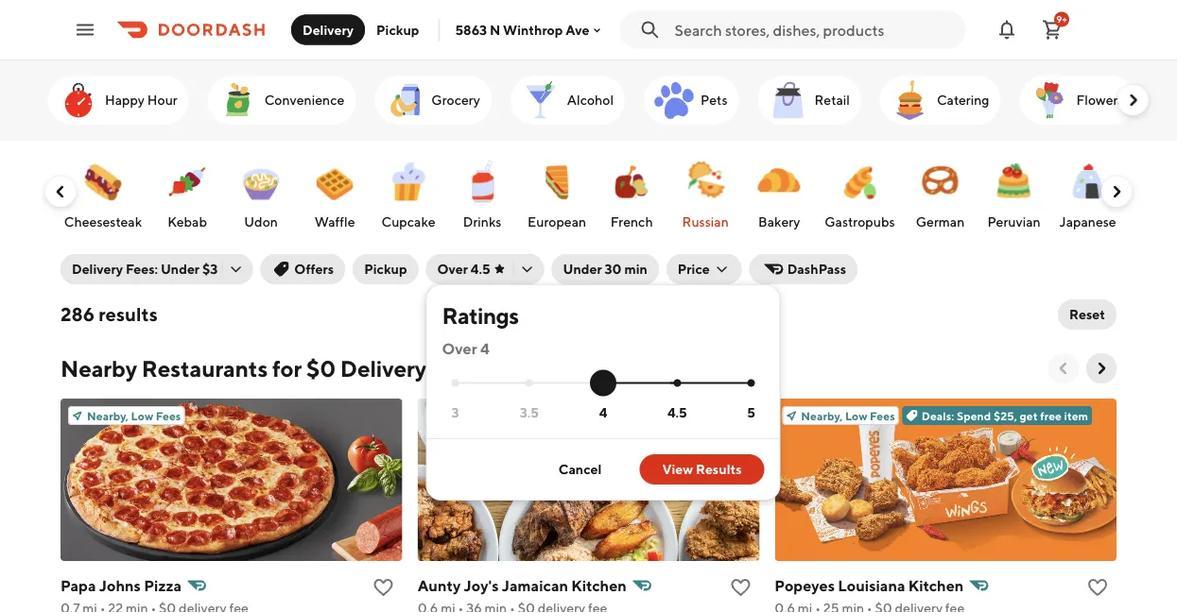 Task type: locate. For each thing, give the bounding box(es) containing it.
kitchen right louisiana
[[908, 577, 964, 595]]

deals:
[[922, 409, 954, 423]]

2 horizontal spatial nearby, low fees
[[801, 409, 895, 423]]

1 horizontal spatial 4
[[599, 405, 607, 420]]

5
[[747, 405, 755, 420]]

4
[[480, 340, 489, 358], [599, 405, 607, 420]]

cheesesteak
[[65, 214, 142, 230]]

0 horizontal spatial nearby,
[[87, 409, 129, 423]]

delivery inside button
[[303, 22, 354, 37]]

catering
[[936, 92, 989, 108]]

4 stars and over image
[[599, 379, 607, 387]]

pickup button down cupcake
[[353, 254, 418, 285]]

2 vertical spatial next button of carousel image
[[1092, 359, 1111, 378]]

kitchen right the jamaican
[[571, 577, 627, 595]]

delivery fees: under $3
[[72, 261, 218, 277]]

1 horizontal spatial fees
[[513, 409, 538, 423]]

convenience
[[264, 92, 344, 108]]

fees left deals:
[[870, 409, 895, 423]]

pets link
[[643, 76, 738, 125]]

nearby, low fees down nearby
[[87, 409, 181, 423]]

price
[[678, 261, 710, 277]]

pickup right the delivery button
[[376, 22, 419, 37]]

0 vertical spatial delivery
[[303, 22, 354, 37]]

0 vertical spatial 4.5
[[471, 261, 490, 277]]

4.5 down '4.5 stars and over' icon
[[667, 405, 687, 420]]

next button of carousel image right previous button of carousel icon
[[1092, 359, 1111, 378]]

2 horizontal spatial nearby,
[[801, 409, 843, 423]]

happy hour link
[[48, 76, 188, 125]]

nearby, down nearby
[[87, 409, 129, 423]]

delivery right the $0
[[340, 355, 427, 382]]

view
[[662, 462, 693, 477]]

under left $3
[[161, 261, 200, 277]]

delivery up convenience
[[303, 22, 354, 37]]

alcohol link
[[510, 76, 625, 125]]

5863
[[455, 22, 487, 38]]

papa johns pizza
[[61, 577, 182, 595]]

dashpass button
[[750, 254, 858, 285]]

papa johns pizza link
[[61, 573, 402, 613]]

delivery left fees:
[[72, 261, 123, 277]]

2 horizontal spatial click to add this store to your saved list image
[[1086, 577, 1109, 599]]

hour
[[147, 92, 177, 108]]

gastropubs
[[825, 214, 895, 230]]

russian
[[683, 214, 729, 230]]

open menu image
[[74, 18, 96, 41]]

$0
[[306, 355, 336, 382]]

$14
[[700, 409, 718, 423]]

0 horizontal spatial fees
[[156, 409, 181, 423]]

5863 n winthrop ave button
[[455, 22, 605, 38]]

until
[[565, 409, 591, 423]]

4 right until
[[599, 405, 607, 420]]

286
[[61, 303, 95, 326]]

3 nearby, from the left
[[801, 409, 843, 423]]

0 horizontal spatial low
[[131, 409, 153, 423]]

next button of carousel image right flowers
[[1124, 91, 1143, 110]]

2 low from the left
[[488, 409, 510, 423]]

over inside button
[[437, 261, 468, 277]]

5 stars and over image
[[747, 379, 755, 387]]

1 horizontal spatial kitchen
[[908, 577, 964, 595]]

4.5
[[471, 261, 490, 277], [667, 405, 687, 420]]

0 vertical spatial over
[[437, 261, 468, 277]]

winthrop
[[503, 22, 563, 38]]

udon
[[245, 214, 278, 230]]

286 results
[[61, 303, 158, 326]]

grocery image
[[382, 78, 427, 123]]

3 click to add this store to your saved list image from the left
[[1086, 577, 1109, 599]]

pickup button
[[365, 15, 431, 45], [353, 254, 418, 285]]

$25,
[[994, 409, 1017, 423]]

0 horizontal spatial click to add this store to your saved list image
[[372, 577, 395, 599]]

2 under from the left
[[563, 261, 602, 277]]

view results button
[[640, 455, 764, 485]]

previous button of carousel image
[[51, 182, 70, 201]]

0 horizontal spatial kitchen
[[571, 577, 627, 595]]

under inside button
[[563, 261, 602, 277]]

1 vertical spatial 4
[[599, 405, 607, 420]]

next button of carousel image
[[1124, 91, 1143, 110], [1107, 182, 1126, 201], [1092, 359, 1111, 378]]

1 horizontal spatial 4.5
[[667, 405, 687, 420]]

1 horizontal spatial low
[[488, 409, 510, 423]]

1 horizontal spatial nearby,
[[444, 409, 486, 423]]

under left 30
[[563, 261, 602, 277]]

delivery for delivery fees: under $3
[[72, 261, 123, 277]]

1 vertical spatial delivery
[[72, 261, 123, 277]]

pickup
[[376, 22, 419, 37], [364, 261, 407, 277]]

nearby, low fees down 3 stars and over icon
[[444, 409, 538, 423]]

under 30 min
[[563, 261, 648, 277]]

1 horizontal spatial under
[[563, 261, 602, 277]]

until 5pm: 30% off, up to $14
[[565, 409, 718, 423]]

ave
[[566, 22, 590, 38]]

pickup down cupcake
[[364, 261, 407, 277]]

catering link
[[880, 76, 1000, 125]]

4 down the ratings
[[480, 340, 489, 358]]

spend
[[957, 409, 991, 423]]

click to add this store to your saved list image
[[372, 577, 395, 599], [729, 577, 752, 599], [1086, 577, 1109, 599]]

happy hour image
[[55, 78, 101, 123]]

nearby, down 3 stars and over icon
[[444, 409, 486, 423]]

low down nearby
[[131, 409, 153, 423]]

alcohol
[[567, 92, 613, 108]]

cupcake
[[382, 214, 436, 230]]

1 click to add this store to your saved list image from the left
[[372, 577, 395, 599]]

flowers
[[1076, 92, 1123, 108]]

n
[[490, 22, 500, 38]]

nearby, right the 5
[[801, 409, 843, 423]]

get
[[1020, 409, 1038, 423]]

0 vertical spatial pickup
[[376, 22, 419, 37]]

over up the ratings
[[437, 261, 468, 277]]

notification bell image
[[996, 18, 1018, 41]]

1 low from the left
[[131, 409, 153, 423]]

free
[[1040, 409, 1062, 423]]

1 nearby, low fees from the left
[[87, 409, 181, 423]]

under 30 min button
[[552, 254, 659, 285]]

0 horizontal spatial under
[[161, 261, 200, 277]]

4.5 up the ratings
[[471, 261, 490, 277]]

previous button of carousel image
[[1054, 359, 1073, 378]]

fee
[[431, 355, 470, 382]]

0 vertical spatial 4
[[480, 340, 489, 358]]

fees down "3.5 stars and over" icon
[[513, 409, 538, 423]]

delivery button
[[291, 15, 365, 45]]

price button
[[666, 254, 742, 285]]

0 items, open order cart image
[[1041, 18, 1064, 41]]

pickup button up grocery icon
[[365, 15, 431, 45]]

3.5
[[520, 405, 539, 420]]

next button of carousel image up japanese
[[1107, 182, 1126, 201]]

1 vertical spatial pickup
[[364, 261, 407, 277]]

2 click to add this store to your saved list image from the left
[[729, 577, 752, 599]]

2 horizontal spatial fees
[[870, 409, 895, 423]]

retail image
[[765, 78, 810, 123]]

1 vertical spatial 4.5
[[667, 405, 687, 420]]

nearby, low fees
[[87, 409, 181, 423], [444, 409, 538, 423], [801, 409, 895, 423]]

drinks
[[464, 214, 502, 230]]

fees:
[[126, 261, 158, 277]]

kebab
[[168, 214, 207, 230]]

jamaican
[[502, 577, 568, 595]]

aunty joy's jamaican kitchen
[[418, 577, 627, 595]]

9+
[[1056, 14, 1067, 25]]

johns
[[99, 577, 141, 595]]

papa
[[61, 577, 96, 595]]

0 horizontal spatial nearby, low fees
[[87, 409, 181, 423]]

waffle
[[315, 214, 356, 230]]

1 horizontal spatial click to add this store to your saved list image
[[729, 577, 752, 599]]

fees down restaurants
[[156, 409, 181, 423]]

pickup for 'pickup' button to the top
[[376, 22, 419, 37]]

deals: spend $25, get free item
[[922, 409, 1088, 423]]

cancel button
[[536, 455, 624, 485]]

click to add this store to your saved list image for papa johns pizza
[[372, 577, 395, 599]]

2 nearby, low fees from the left
[[444, 409, 538, 423]]

0 horizontal spatial 4.5
[[471, 261, 490, 277]]

2 horizontal spatial low
[[845, 409, 868, 423]]

nearby, low fees left deals:
[[801, 409, 895, 423]]

low left deals:
[[845, 409, 868, 423]]

30
[[605, 261, 622, 277]]

1 fees from the left
[[156, 409, 181, 423]]

kitchen
[[571, 577, 627, 595], [908, 577, 964, 595]]

3
[[451, 405, 459, 420]]

joy's
[[464, 577, 499, 595]]

1 horizontal spatial nearby, low fees
[[444, 409, 538, 423]]

2 vertical spatial delivery
[[340, 355, 427, 382]]

low left "3.5"
[[488, 409, 510, 423]]

bakery
[[759, 214, 801, 230]]

1 vertical spatial over
[[442, 340, 477, 358]]

off,
[[650, 409, 668, 423]]

over up 3 stars and over icon
[[442, 340, 477, 358]]

min
[[624, 261, 648, 277]]



Task type: vqa. For each thing, say whether or not it's contained in the screenshot.
the Bottled
no



Task type: describe. For each thing, give the bounding box(es) containing it.
Store search: begin typing to search for stores available on DoorDash text field
[[675, 19, 954, 40]]

flowers image
[[1027, 78, 1072, 123]]

$3
[[202, 261, 218, 277]]

over 4.5
[[437, 261, 490, 277]]

over for over 4.5
[[437, 261, 468, 277]]

5pm:
[[594, 409, 621, 423]]

up
[[670, 409, 684, 423]]

4.5 inside button
[[471, 261, 490, 277]]

alcohol image
[[517, 78, 563, 123]]

retail
[[814, 92, 849, 108]]

happy
[[104, 92, 144, 108]]

4.5 stars and over image
[[673, 379, 681, 387]]

popeyes louisiana kitchen
[[775, 577, 964, 595]]

catering image
[[887, 78, 933, 123]]

nearby restaurants for $0 delivery fee
[[61, 355, 470, 382]]

1 nearby, from the left
[[87, 409, 129, 423]]

5863 n winthrop ave
[[455, 22, 590, 38]]

1 vertical spatial next button of carousel image
[[1107, 182, 1126, 201]]

2 kitchen from the left
[[908, 577, 964, 595]]

30%
[[623, 409, 647, 423]]

pets image
[[651, 78, 696, 123]]

1 under from the left
[[161, 261, 200, 277]]

restaurants
[[142, 355, 268, 382]]

3 nearby, low fees from the left
[[801, 409, 895, 423]]

0 vertical spatial next button of carousel image
[[1124, 91, 1143, 110]]

offers
[[294, 261, 334, 277]]

3.5 stars and over image
[[525, 379, 533, 387]]

european
[[528, 214, 587, 230]]

grocery
[[431, 92, 480, 108]]

popeyes louisiana kitchen link
[[775, 573, 1117, 613]]

japanese
[[1060, 214, 1117, 230]]

grocery link
[[374, 76, 491, 125]]

pizza
[[144, 577, 182, 595]]

louisiana
[[838, 577, 905, 595]]

german
[[916, 214, 965, 230]]

reset button
[[1058, 300, 1117, 330]]

view results
[[662, 462, 742, 477]]

peruvian
[[988, 214, 1041, 230]]

retail link
[[757, 76, 861, 125]]

cancel
[[559, 462, 602, 477]]

3 low from the left
[[845, 409, 868, 423]]

offers button
[[260, 254, 345, 285]]

to
[[686, 409, 698, 423]]

ratings
[[442, 302, 519, 329]]

over 4.5 button
[[426, 254, 544, 285]]

9+ button
[[1033, 11, 1071, 49]]

click to add this store to your saved list image for aunty joy's jamaican kitchen
[[729, 577, 752, 599]]

aunty
[[418, 577, 461, 595]]

over for over 4
[[442, 340, 477, 358]]

convenience image
[[215, 78, 260, 123]]

item
[[1064, 409, 1088, 423]]

pickup for the bottom 'pickup' button
[[364, 261, 407, 277]]

reset
[[1069, 307, 1105, 322]]

0 vertical spatial pickup button
[[365, 15, 431, 45]]

aunty joy's jamaican kitchen link
[[418, 573, 760, 613]]

1 vertical spatial pickup button
[[353, 254, 418, 285]]

popeyes
[[775, 577, 835, 595]]

over 4
[[442, 340, 489, 358]]

3 fees from the left
[[870, 409, 895, 423]]

convenience link
[[207, 76, 355, 125]]

pets
[[700, 92, 727, 108]]

3 stars and over image
[[451, 379, 459, 387]]

results
[[99, 303, 158, 326]]

flowers link
[[1019, 76, 1135, 125]]

2 nearby, from the left
[[444, 409, 486, 423]]

delivery for delivery
[[303, 22, 354, 37]]

for
[[272, 355, 302, 382]]

dashpass
[[787, 261, 846, 277]]

1 kitchen from the left
[[571, 577, 627, 595]]

click to add this store to your saved list image for popeyes louisiana kitchen
[[1086, 577, 1109, 599]]

nearby
[[61, 355, 137, 382]]

0 horizontal spatial 4
[[480, 340, 489, 358]]

2 fees from the left
[[513, 409, 538, 423]]

results
[[696, 462, 742, 477]]

happy hour
[[104, 92, 177, 108]]



